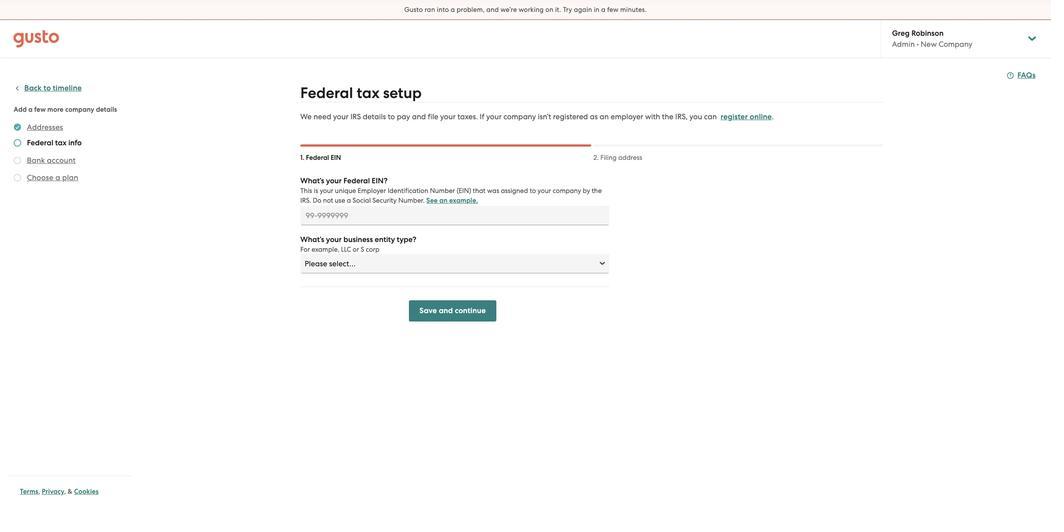 Task type: locate. For each thing, give the bounding box(es) containing it.
by
[[583, 187, 590, 195]]

company inside this is your unique employer identification number (ein) that was assigned to your company by the irs. do not use a social security number.
[[553, 187, 581, 195]]

setup
[[383, 84, 422, 102]]

company for this is your unique employer identification number (ein) that was assigned to your company by the irs. do not use a social security number.
[[553, 187, 581, 195]]

the
[[662, 112, 673, 121], [592, 187, 602, 195]]

federal ein
[[306, 154, 341, 162]]

or
[[353, 246, 359, 254]]

irs,
[[675, 112, 688, 121]]

tax up irs
[[357, 84, 380, 102]]

What's your Federal EIN? text field
[[300, 206, 609, 225]]

&
[[68, 488, 72, 496]]

timeline
[[53, 83, 82, 93]]

can
[[704, 112, 717, 121]]

check image for choose
[[14, 174, 21, 182]]

to left pay at the left of page
[[388, 112, 395, 121]]

1 check image from the top
[[14, 157, 21, 164]]

1 vertical spatial check image
[[14, 174, 21, 182]]

an right as
[[600, 112, 609, 121]]

file
[[428, 112, 438, 121]]

to inside we need your irs details to pay and file your taxes. if your company isn't registered as an employer with the irs, you can register online .
[[388, 112, 395, 121]]

your left irs
[[333, 112, 349, 121]]

federal inside list
[[27, 138, 53, 148]]

1 vertical spatial to
[[388, 112, 395, 121]]

and left file on the top of the page
[[412, 112, 426, 121]]

details inside we need your irs details to pay and file your taxes. if your company isn't registered as an employer with the irs, you can register online .
[[363, 112, 386, 121]]

robinson
[[912, 29, 944, 38]]

ein
[[331, 154, 341, 162]]

a right add on the top
[[28, 106, 33, 114]]

company
[[939, 40, 973, 49]]

0 horizontal spatial tax
[[55, 138, 67, 148]]

pay
[[397, 112, 410, 121]]

federal down addresses button
[[27, 138, 53, 148]]

is
[[314, 187, 318, 195]]

tax for setup
[[357, 84, 380, 102]]

0 vertical spatial and
[[486, 6, 499, 14]]

check image left choose
[[14, 174, 21, 182]]

federal for federal tax info
[[27, 138, 53, 148]]

tax
[[357, 84, 380, 102], [55, 138, 67, 148]]

,
[[38, 488, 40, 496], [64, 488, 66, 496]]

to right assigned
[[530, 187, 536, 195]]

example.
[[449, 197, 478, 204]]

your
[[333, 112, 349, 121], [440, 112, 456, 121], [486, 112, 502, 121], [326, 176, 342, 185], [320, 187, 333, 195], [538, 187, 551, 195], [326, 235, 342, 244]]

•
[[917, 40, 919, 49]]

bank account
[[27, 156, 76, 165]]

business
[[344, 235, 373, 244]]

and
[[486, 6, 499, 14], [412, 112, 426, 121], [439, 306, 453, 315]]

few
[[607, 6, 619, 14], [34, 106, 46, 114]]

with
[[645, 112, 660, 121]]

company left isn't
[[504, 112, 536, 121]]

and left we're
[[486, 6, 499, 14]]

not
[[323, 197, 333, 204]]

, left &
[[64, 488, 66, 496]]

plan
[[62, 173, 78, 182]]

check image down check image
[[14, 157, 21, 164]]

federal left ein
[[306, 154, 329, 162]]

save and continue
[[420, 306, 486, 315]]

terms , privacy , & cookies
[[20, 488, 99, 496]]

your up unique
[[326, 176, 342, 185]]

company
[[65, 106, 94, 114], [504, 112, 536, 121], [553, 187, 581, 195]]

info
[[68, 138, 82, 148]]

2 horizontal spatial to
[[530, 187, 536, 195]]

federal tax setup
[[300, 84, 422, 102]]

, left privacy "link"
[[38, 488, 40, 496]]

check image
[[14, 139, 21, 147]]

to inside this is your unique employer identification number (ein) that was assigned to your company by the irs. do not use a social security number.
[[530, 187, 536, 195]]

terms
[[20, 488, 38, 496]]

add
[[14, 106, 27, 114]]

privacy link
[[42, 488, 64, 496]]

few right in on the top of the page
[[607, 6, 619, 14]]

to
[[44, 83, 51, 93], [388, 112, 395, 121], [530, 187, 536, 195]]

1 , from the left
[[38, 488, 40, 496]]

security
[[372, 197, 397, 204]]

social
[[353, 197, 371, 204]]

try
[[563, 6, 572, 14]]

you
[[690, 112, 702, 121]]

1 horizontal spatial ,
[[64, 488, 66, 496]]

a left plan
[[55, 173, 60, 182]]

a right use
[[347, 197, 351, 204]]

0 horizontal spatial details
[[96, 106, 117, 114]]

what's
[[300, 176, 324, 185], [300, 235, 324, 244]]

0 horizontal spatial the
[[592, 187, 602, 195]]

1 horizontal spatial and
[[439, 306, 453, 315]]

a right into
[[451, 6, 455, 14]]

your up example,
[[326, 235, 342, 244]]

an inside popup button
[[439, 197, 448, 204]]

choose a plan
[[27, 173, 78, 182]]

1 what's from the top
[[300, 176, 324, 185]]

we
[[300, 112, 312, 121]]

into
[[437, 6, 449, 14]]

employer
[[358, 187, 386, 195]]

and inside we need your irs details to pay and file your taxes. if your company isn't registered as an employer with the irs, you can register online .
[[412, 112, 426, 121]]

2 vertical spatial to
[[530, 187, 536, 195]]

federal for federal tax setup
[[300, 84, 353, 102]]

do
[[313, 197, 321, 204]]

0 vertical spatial the
[[662, 112, 673, 121]]

1 horizontal spatial the
[[662, 112, 673, 121]]

employer
[[611, 112, 643, 121]]

2 horizontal spatial and
[[486, 6, 499, 14]]

what's inside what's your business entity type? for example, llc or s corp
[[300, 235, 324, 244]]

0 horizontal spatial an
[[439, 197, 448, 204]]

bank
[[27, 156, 45, 165]]

0 vertical spatial check image
[[14, 157, 21, 164]]

tax inside "federal tax info" list
[[55, 138, 67, 148]]

federal up need
[[300, 84, 353, 102]]

1 vertical spatial and
[[412, 112, 426, 121]]

company right more
[[65, 106, 94, 114]]

account
[[47, 156, 76, 165]]

the right "by"
[[592, 187, 602, 195]]

continue
[[455, 306, 486, 315]]

federal tax info list
[[14, 122, 129, 185]]

0 vertical spatial an
[[600, 112, 609, 121]]

1 horizontal spatial details
[[363, 112, 386, 121]]

and inside button
[[439, 306, 453, 315]]

tax left info
[[55, 138, 67, 148]]

federal
[[300, 84, 353, 102], [27, 138, 53, 148], [306, 154, 329, 162], [344, 176, 370, 185]]

what's up is
[[300, 176, 324, 185]]

need
[[314, 112, 331, 121]]

1 horizontal spatial an
[[600, 112, 609, 121]]

minutes.
[[620, 6, 647, 14]]

and right save
[[439, 306, 453, 315]]

0 horizontal spatial and
[[412, 112, 426, 121]]

1 vertical spatial an
[[439, 197, 448, 204]]

tax for info
[[55, 138, 67, 148]]

more
[[47, 106, 64, 114]]

privacy
[[42, 488, 64, 496]]

what's up for
[[300, 235, 324, 244]]

2 check image from the top
[[14, 174, 21, 182]]

choose a plan button
[[27, 172, 78, 183]]

1 vertical spatial what's
[[300, 235, 324, 244]]

terms link
[[20, 488, 38, 496]]

check image for bank
[[14, 157, 21, 164]]

an down number on the top of page
[[439, 197, 448, 204]]

1 vertical spatial the
[[592, 187, 602, 195]]

2 what's from the top
[[300, 235, 324, 244]]

company inside we need your irs details to pay and file your taxes. if your company isn't registered as an employer with the irs, you can register online .
[[504, 112, 536, 121]]

entity
[[375, 235, 395, 244]]

check image
[[14, 157, 21, 164], [14, 174, 21, 182]]

0 vertical spatial tax
[[357, 84, 380, 102]]

choose
[[27, 173, 53, 182]]

bank account button
[[27, 155, 76, 166]]

0 vertical spatial what's
[[300, 176, 324, 185]]

the left irs,
[[662, 112, 673, 121]]

1 horizontal spatial to
[[388, 112, 395, 121]]

1 vertical spatial tax
[[55, 138, 67, 148]]

number.
[[398, 197, 425, 204]]

to right back
[[44, 83, 51, 93]]

2 vertical spatial and
[[439, 306, 453, 315]]

1 horizontal spatial company
[[504, 112, 536, 121]]

back to timeline button
[[14, 83, 82, 94]]

details
[[96, 106, 117, 114], [363, 112, 386, 121]]

1 horizontal spatial few
[[607, 6, 619, 14]]

few left more
[[34, 106, 46, 114]]

1 horizontal spatial tax
[[357, 84, 380, 102]]

home image
[[13, 30, 59, 47]]

0 horizontal spatial ,
[[38, 488, 40, 496]]

0 horizontal spatial to
[[44, 83, 51, 93]]

0 horizontal spatial few
[[34, 106, 46, 114]]

2 horizontal spatial company
[[553, 187, 581, 195]]

0 vertical spatial to
[[44, 83, 51, 93]]

the inside we need your irs details to pay and file your taxes. if your company isn't registered as an employer with the irs, you can register online .
[[662, 112, 673, 121]]

unique
[[335, 187, 356, 195]]

company left "by"
[[553, 187, 581, 195]]

see
[[426, 197, 438, 204]]



Task type: describe. For each thing, give the bounding box(es) containing it.
irs.
[[300, 197, 311, 204]]

what's your federal ein?
[[300, 176, 388, 185]]

what's your business entity type? for example, llc or s corp
[[300, 235, 416, 254]]

taxes.
[[458, 112, 478, 121]]

on
[[545, 6, 554, 14]]

llc
[[341, 246, 351, 254]]

filing
[[600, 154, 617, 162]]

addresses button
[[27, 122, 63, 132]]

save
[[420, 306, 437, 315]]

problem,
[[457, 6, 485, 14]]

to inside button
[[44, 83, 51, 93]]

addresses
[[27, 123, 63, 132]]

circle check image
[[14, 122, 21, 132]]

what's for what's your business entity type? for example, llc or s corp
[[300, 235, 324, 244]]

see an example.
[[426, 197, 478, 204]]

this is your unique employer identification number (ein) that was assigned to your company by the irs. do not use a social security number.
[[300, 187, 602, 204]]

your inside what's your business entity type? for example, llc or s corp
[[326, 235, 342, 244]]

ran
[[425, 6, 435, 14]]

an inside we need your irs details to pay and file your taxes. if your company isn't registered as an employer with the irs, you can register online .
[[600, 112, 609, 121]]

working
[[519, 6, 544, 14]]

a inside this is your unique employer identification number (ein) that was assigned to your company by the irs. do not use a social security number.
[[347, 197, 351, 204]]

cookies button
[[74, 486, 99, 497]]

greg
[[892, 29, 910, 38]]

corp
[[366, 246, 380, 254]]

greg robinson admin • new company
[[892, 29, 973, 49]]

cookies
[[74, 488, 99, 496]]

2 , from the left
[[64, 488, 66, 496]]

filing address
[[600, 154, 642, 162]]

faqs
[[1018, 71, 1036, 80]]

0 vertical spatial few
[[607, 6, 619, 14]]

your up not
[[320, 187, 333, 195]]

faqs button
[[1007, 70, 1036, 81]]

register
[[721, 112, 748, 121]]

save and continue button
[[409, 300, 496, 322]]

.
[[772, 112, 774, 121]]

irs
[[350, 112, 361, 121]]

back to timeline
[[24, 83, 82, 93]]

a right in on the top of the page
[[601, 6, 606, 14]]

assigned
[[501, 187, 528, 195]]

gusto
[[404, 6, 423, 14]]

online
[[750, 112, 772, 121]]

your right assigned
[[538, 187, 551, 195]]

register online link
[[721, 112, 772, 121]]

see an example. button
[[426, 195, 478, 206]]

what's for what's your federal ein?
[[300, 176, 324, 185]]

s
[[361, 246, 364, 254]]

identification
[[388, 187, 428, 195]]

back
[[24, 83, 42, 93]]

for
[[300, 246, 310, 254]]

a inside choose a plan button
[[55, 173, 60, 182]]

as
[[590, 112, 598, 121]]

(ein)
[[457, 187, 471, 195]]

in
[[594, 6, 600, 14]]

use
[[335, 197, 345, 204]]

address
[[618, 154, 642, 162]]

0 horizontal spatial company
[[65, 106, 94, 114]]

we need your irs details to pay and file your taxes. if your company isn't registered as an employer with the irs, you can register online .
[[300, 112, 774, 121]]

this
[[300, 187, 312, 195]]

1 vertical spatial few
[[34, 106, 46, 114]]

again
[[574, 6, 592, 14]]

ein?
[[372, 176, 388, 185]]

we're
[[501, 6, 517, 14]]

number
[[430, 187, 455, 195]]

federal tax info
[[27, 138, 82, 148]]

was
[[487, 187, 499, 195]]

if
[[480, 112, 484, 121]]

federal up unique
[[344, 176, 370, 185]]

isn't
[[538, 112, 551, 121]]

your right if
[[486, 112, 502, 121]]

new
[[921, 40, 937, 49]]

your right file on the top of the page
[[440, 112, 456, 121]]

type?
[[397, 235, 416, 244]]

that
[[473, 187, 486, 195]]

add a few more company details
[[14, 106, 117, 114]]

the inside this is your unique employer identification number (ein) that was assigned to your company by the irs. do not use a social security number.
[[592, 187, 602, 195]]

gusto ran into a problem, and we're working on it. try again in a few minutes.
[[404, 6, 647, 14]]

admin
[[892, 40, 915, 49]]

it.
[[555, 6, 561, 14]]

company for we need your irs details to pay and file your taxes. if your company isn't registered as an employer with the irs, you can register online .
[[504, 112, 536, 121]]

federal for federal ein
[[306, 154, 329, 162]]



Task type: vqa. For each thing, say whether or not it's contained in the screenshot.
an within the popup button
yes



